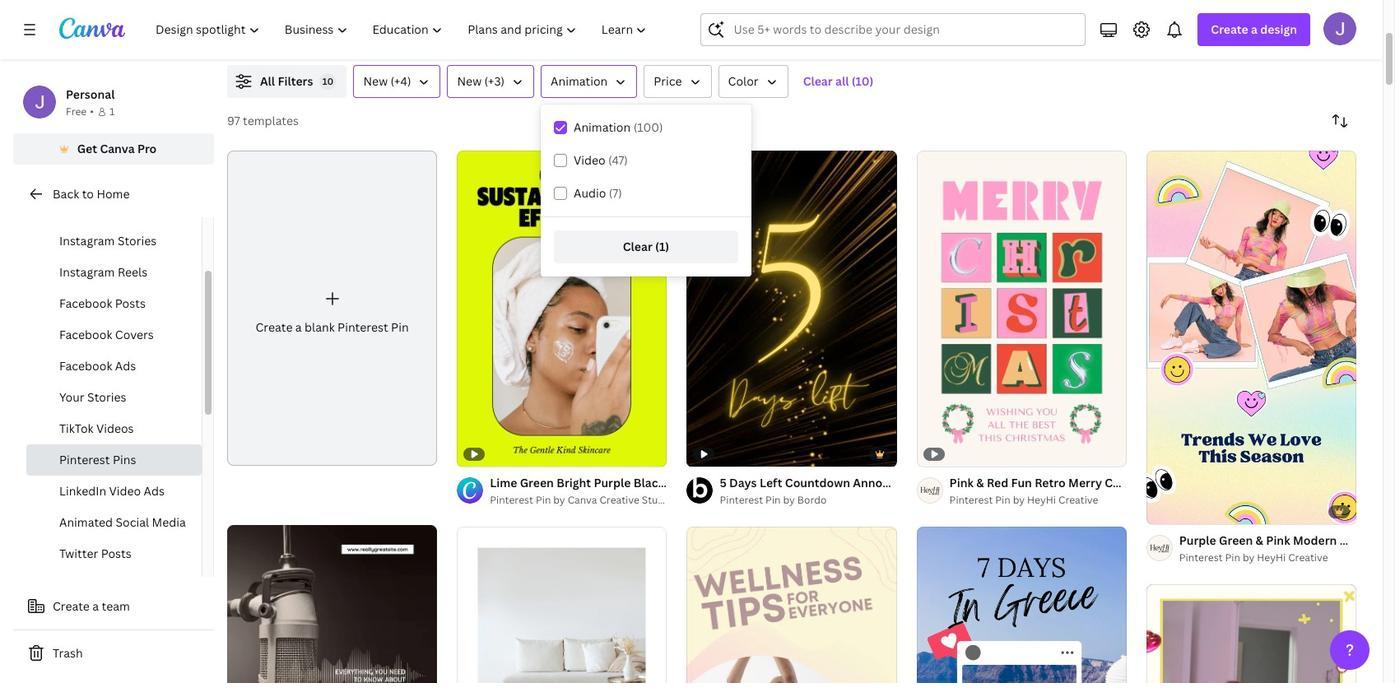 Task type: locate. For each thing, give the bounding box(es) containing it.
stories up reels at the left top of page
[[118, 233, 157, 249]]

instagram for instagram reels
[[59, 264, 115, 280]]

1 vertical spatial instagram
[[59, 233, 115, 249]]

0 horizontal spatial new
[[363, 73, 388, 89]]

twitter posts link
[[26, 538, 202, 570]]

animation
[[551, 73, 608, 89], [574, 119, 631, 135]]

0 horizontal spatial heyhi
[[1027, 493, 1056, 507]]

a inside dropdown button
[[1251, 21, 1258, 37]]

templates
[[243, 113, 299, 128]]

animation (100)
[[574, 119, 663, 135]]

posts down reels at the left top of page
[[115, 296, 146, 311]]

1 vertical spatial animation
[[574, 119, 631, 135]]

by
[[553, 493, 565, 507], [783, 493, 795, 507], [1013, 493, 1025, 507], [1243, 551, 1255, 565]]

(+3)
[[485, 73, 505, 89]]

0 vertical spatial instagram
[[59, 202, 115, 217]]

new inside button
[[363, 73, 388, 89]]

0 vertical spatial animation
[[551, 73, 608, 89]]

1 vertical spatial clear
[[623, 239, 653, 254]]

reels
[[118, 264, 147, 280]]

animation up video (47)
[[574, 119, 631, 135]]

pinterest pin by canva creative studio
[[490, 493, 673, 507]]

instagram
[[59, 202, 115, 217], [59, 233, 115, 249], [59, 264, 115, 280]]

heyhi inside pink & red fun retro merry christmas animated pinterest pin pinterest pin by heyhi creative
[[1027, 493, 1056, 507]]

design
[[1261, 21, 1297, 37]]

0 horizontal spatial animated
[[59, 515, 113, 530]]

posts inside facebook posts link
[[115, 296, 146, 311]]

1 horizontal spatial animated
[[1165, 475, 1219, 490]]

0 vertical spatial ads
[[115, 358, 136, 374]]

posts up instagram stories "link"
[[118, 202, 148, 217]]

3 instagram from the top
[[59, 264, 115, 280]]

posts
[[118, 202, 148, 217], [115, 296, 146, 311], [101, 546, 132, 561]]

0 horizontal spatial clear
[[623, 239, 653, 254]]

2 instagram from the top
[[59, 233, 115, 249]]

twitter
[[59, 546, 98, 561]]

video
[[574, 152, 606, 168], [996, 475, 1029, 490], [109, 483, 141, 499]]

1 instagram from the top
[[59, 202, 115, 217]]

2 facebook from the top
[[59, 327, 112, 342]]

posts for instagram posts
[[118, 202, 148, 217]]

new for new (+4)
[[363, 73, 388, 89]]

pro
[[137, 141, 157, 156]]

0 vertical spatial facebook
[[59, 296, 112, 311]]

5 days left countdown announcement pinterest video pin pinterest pin by bordo
[[720, 475, 1049, 507]]

linkedin video ads link
[[26, 476, 202, 507]]

video (47)
[[574, 152, 628, 168]]

ads down covers
[[115, 358, 136, 374]]

1 horizontal spatial pinterest pin by heyhi creative link
[[1180, 550, 1357, 566]]

new
[[363, 73, 388, 89], [457, 73, 482, 89]]

top level navigation element
[[145, 13, 661, 46]]

your stories link
[[26, 382, 202, 413]]

•
[[90, 105, 94, 119]]

stories inside "link"
[[118, 233, 157, 249]]

1 new from the left
[[363, 73, 388, 89]]

fun
[[1011, 475, 1032, 490]]

animation inside button
[[551, 73, 608, 89]]

instagram reels link
[[26, 257, 202, 288]]

2 new from the left
[[457, 73, 482, 89]]

clear all (10) button
[[795, 65, 882, 98]]

pink
[[950, 475, 974, 490]]

facebook up the facebook ads
[[59, 327, 112, 342]]

0 vertical spatial heyhi
[[1027, 493, 1056, 507]]

video inside the 5 days left countdown announcement pinterest video pin pinterest pin by bordo
[[996, 475, 1029, 490]]

1 vertical spatial animated
[[59, 515, 113, 530]]

1 horizontal spatial new
[[457, 73, 482, 89]]

ads up media
[[144, 483, 165, 499]]

new (+4)
[[363, 73, 411, 89]]

by inside pink & red fun retro merry christmas animated pinterest pin pinterest pin by heyhi creative
[[1013, 493, 1025, 507]]

red
[[987, 475, 1009, 490]]

video down "pins"
[[109, 483, 141, 499]]

linkedin video ads
[[59, 483, 165, 499]]

2 vertical spatial create
[[53, 599, 90, 614]]

new for new (+3)
[[457, 73, 482, 89]]

pink & red fun retro merry christmas animated pinterest pin link
[[950, 474, 1294, 492]]

create a blank pinterest pin link
[[227, 151, 437, 466]]

create inside create a blank pinterest pin element
[[256, 320, 293, 335]]

back to home link
[[13, 178, 214, 211]]

covers
[[115, 327, 154, 342]]

animated social media
[[59, 515, 186, 530]]

create for create a design
[[1211, 21, 1249, 37]]

1 horizontal spatial canva
[[568, 493, 597, 507]]

0 vertical spatial a
[[1251, 21, 1258, 37]]

0 vertical spatial stories
[[118, 233, 157, 249]]

animation up the animation (100)
[[551, 73, 608, 89]]

1 horizontal spatial ads
[[144, 483, 165, 499]]

posts down animated social media link
[[101, 546, 132, 561]]

facebook
[[59, 296, 112, 311], [59, 327, 112, 342], [59, 358, 112, 374]]

team
[[102, 599, 130, 614]]

your
[[59, 389, 85, 405]]

animated right christmas
[[1165, 475, 1219, 490]]

1 vertical spatial stories
[[87, 389, 126, 405]]

tiktok videos link
[[26, 413, 202, 445]]

3 facebook from the top
[[59, 358, 112, 374]]

posts inside twitter posts link
[[101, 546, 132, 561]]

soft pastel health and wellness pinterest idea pin image
[[687, 527, 897, 683]]

a inside button
[[92, 599, 99, 614]]

facebook up your stories
[[59, 358, 112, 374]]

0 vertical spatial canva
[[100, 141, 135, 156]]

animated social media link
[[26, 507, 202, 538]]

0 vertical spatial create
[[1211, 21, 1249, 37]]

0 horizontal spatial creative
[[600, 493, 640, 507]]

animation for animation (100)
[[574, 119, 631, 135]]

clear inside 'button'
[[803, 73, 833, 89]]

1 vertical spatial posts
[[115, 296, 146, 311]]

1 facebook from the top
[[59, 296, 112, 311]]

0 vertical spatial animated
[[1165, 475, 1219, 490]]

create inside create a design dropdown button
[[1211, 21, 1249, 37]]

5 days left countdown announcement pinterest video pin link
[[720, 474, 1049, 492]]

(47)
[[608, 152, 628, 168]]

video right &
[[996, 475, 1029, 490]]

create for create a team
[[53, 599, 90, 614]]

instagram for instagram posts
[[59, 202, 115, 217]]

clear left all
[[803, 73, 833, 89]]

pin
[[391, 320, 409, 335], [1031, 475, 1049, 490], [1276, 475, 1294, 490], [536, 493, 551, 507], [766, 493, 781, 507], [996, 493, 1011, 507], [1225, 551, 1241, 565]]

new left (+3)
[[457, 73, 482, 89]]

posts for twitter posts
[[101, 546, 132, 561]]

facebook posts
[[59, 296, 146, 311]]

1 horizontal spatial a
[[295, 320, 302, 335]]

1 vertical spatial facebook
[[59, 327, 112, 342]]

new left (+4)
[[363, 73, 388, 89]]

instagram for instagram stories
[[59, 233, 115, 249]]

a left blank
[[295, 320, 302, 335]]

all filters
[[260, 73, 313, 89]]

2 vertical spatial instagram
[[59, 264, 115, 280]]

(+4)
[[391, 73, 411, 89]]

color button
[[718, 65, 788, 98]]

0 horizontal spatial pinterest pin by heyhi creative link
[[950, 492, 1127, 509]]

5
[[720, 475, 727, 490]]

get canva pro
[[77, 141, 157, 156]]

instagram inside "link"
[[59, 233, 115, 249]]

1 horizontal spatial create
[[256, 320, 293, 335]]

create left design
[[1211, 21, 1249, 37]]

None search field
[[701, 13, 1086, 46]]

a
[[1251, 21, 1258, 37], [295, 320, 302, 335], [92, 599, 99, 614]]

animation for animation
[[551, 73, 608, 89]]

2 vertical spatial facebook
[[59, 358, 112, 374]]

0 horizontal spatial a
[[92, 599, 99, 614]]

0 vertical spatial pinterest pin by heyhi creative link
[[950, 492, 1127, 509]]

clear left (1)
[[623, 239, 653, 254]]

2 horizontal spatial video
[[996, 475, 1029, 490]]

1 vertical spatial pinterest pin by heyhi creative link
[[1180, 550, 1357, 566]]

0 horizontal spatial create
[[53, 599, 90, 614]]

facebook covers
[[59, 327, 154, 342]]

2 horizontal spatial creative
[[1289, 551, 1328, 565]]

create
[[1211, 21, 1249, 37], [256, 320, 293, 335], [53, 599, 90, 614]]

jacob simon image
[[1324, 12, 1357, 45]]

1 vertical spatial heyhi
[[1257, 551, 1286, 565]]

clear
[[803, 73, 833, 89], [623, 239, 653, 254]]

creative
[[600, 493, 640, 507], [1059, 493, 1099, 507], [1289, 551, 1328, 565]]

a left design
[[1251, 21, 1258, 37]]

2 vertical spatial posts
[[101, 546, 132, 561]]

posts inside instagram posts link
[[118, 202, 148, 217]]

1 horizontal spatial creative
[[1059, 493, 1099, 507]]

heyhi
[[1027, 493, 1056, 507], [1257, 551, 1286, 565]]

animated inside pink & red fun retro merry christmas animated pinterest pin pinterest pin by heyhi creative
[[1165, 475, 1219, 490]]

pinterest pins
[[59, 452, 136, 468]]

new (+3) button
[[447, 65, 534, 98]]

2 horizontal spatial create
[[1211, 21, 1249, 37]]

clear all (10)
[[803, 73, 874, 89]]

0 horizontal spatial canva
[[100, 141, 135, 156]]

create left blank
[[256, 320, 293, 335]]

create inside create a team button
[[53, 599, 90, 614]]

1 horizontal spatial clear
[[803, 73, 833, 89]]

media
[[152, 515, 186, 530]]

2 horizontal spatial a
[[1251, 21, 1258, 37]]

pinterest pin by heyhi creative link
[[950, 492, 1127, 509], [1180, 550, 1357, 566]]

create left team
[[53, 599, 90, 614]]

0 vertical spatial clear
[[803, 73, 833, 89]]

new inside button
[[457, 73, 482, 89]]

video left (47)
[[574, 152, 606, 168]]

animated down linkedin
[[59, 515, 113, 530]]

0 horizontal spatial ads
[[115, 358, 136, 374]]

facebook down instagram reels
[[59, 296, 112, 311]]

(7)
[[609, 185, 622, 201]]

10 filter options selected element
[[320, 73, 336, 90]]

canva
[[100, 141, 135, 156], [568, 493, 597, 507]]

canva left 'studio'
[[568, 493, 597, 507]]

clear inside button
[[623, 239, 653, 254]]

instagram posts link
[[26, 194, 202, 226]]

stories down facebook ads "link"
[[87, 389, 126, 405]]

2 vertical spatial a
[[92, 599, 99, 614]]

canva left pro
[[100, 141, 135, 156]]

ads
[[115, 358, 136, 374], [144, 483, 165, 499]]

audio
[[574, 185, 606, 201]]

0 vertical spatial posts
[[118, 202, 148, 217]]

black white minimalist modern live podcast pinterest pin image
[[227, 525, 437, 683]]

home
[[97, 186, 130, 202]]

a left team
[[92, 599, 99, 614]]

1 vertical spatial create
[[256, 320, 293, 335]]

1 vertical spatial a
[[295, 320, 302, 335]]

personal
[[66, 86, 115, 102]]

&
[[977, 475, 984, 490]]



Task type: describe. For each thing, give the bounding box(es) containing it.
instagram posts
[[59, 202, 148, 217]]

clear for clear (1)
[[623, 239, 653, 254]]

blank
[[305, 320, 335, 335]]

instagram stories
[[59, 233, 157, 249]]

clear for clear all (10)
[[803, 73, 833, 89]]

studio
[[642, 493, 673, 507]]

social
[[116, 515, 149, 530]]

pinterest pin by bordo link
[[720, 492, 897, 509]]

Search search field
[[734, 14, 1075, 45]]

facebook for facebook covers
[[59, 327, 112, 342]]

create a team
[[53, 599, 130, 614]]

create a design button
[[1198, 13, 1311, 46]]

instagram stories link
[[26, 226, 202, 257]]

10
[[323, 75, 333, 87]]

pink & red fun retro merry christmas animated pinterest pin pinterest pin by heyhi creative
[[950, 475, 1294, 507]]

1 vertical spatial ads
[[144, 483, 165, 499]]

price
[[654, 73, 682, 89]]

facebook ads
[[59, 358, 136, 374]]

filters
[[278, 73, 313, 89]]

create a blank pinterest pin
[[256, 320, 409, 335]]

twitter posts
[[59, 546, 132, 561]]

back to home
[[53, 186, 130, 202]]

instagram reels
[[59, 264, 147, 280]]

creative inside pink & red fun retro merry christmas animated pinterest pin pinterest pin by heyhi creative
[[1059, 493, 1099, 507]]

countdown
[[785, 475, 850, 490]]

christmas
[[1105, 475, 1162, 490]]

animation button
[[541, 65, 637, 98]]

back
[[53, 186, 79, 202]]

to
[[82, 186, 94, 202]]

new (+4) button
[[354, 65, 441, 98]]

facebook covers link
[[26, 319, 202, 351]]

clear (1) button
[[554, 231, 738, 263]]

merry
[[1069, 475, 1102, 490]]

neutral minimal lagom lifestyle video pinterest pin image
[[457, 527, 667, 683]]

create a blank pinterest pin element
[[227, 151, 437, 466]]

canva inside 'button'
[[100, 141, 135, 156]]

stories for instagram stories
[[118, 233, 157, 249]]

purple green & pink modern gradient fashion trends animated pinterest pin image
[[1147, 151, 1357, 524]]

all
[[260, 73, 275, 89]]

create a team button
[[13, 590, 214, 623]]

trash
[[53, 645, 83, 661]]

get canva pro button
[[13, 133, 214, 165]]

pinterest pin templates image
[[1005, 0, 1357, 45]]

1
[[109, 105, 115, 119]]

create a design
[[1211, 21, 1297, 37]]

new (+3)
[[457, 73, 505, 89]]

stories for your stories
[[87, 389, 126, 405]]

announcement
[[853, 475, 940, 490]]

facebook for facebook posts
[[59, 296, 112, 311]]

97
[[227, 113, 240, 128]]

97 templates
[[227, 113, 299, 128]]

creative for pinterest pin by heyhi creative
[[1289, 551, 1328, 565]]

(10)
[[852, 73, 874, 89]]

posts for facebook posts
[[115, 296, 146, 311]]

left
[[760, 475, 783, 490]]

all
[[836, 73, 849, 89]]

linkedin
[[59, 483, 106, 499]]

facebook for facebook ads
[[59, 358, 112, 374]]

a for design
[[1251, 21, 1258, 37]]

1 horizontal spatial heyhi
[[1257, 551, 1286, 565]]

(100)
[[634, 119, 663, 135]]

bordo
[[798, 493, 827, 507]]

1 vertical spatial canva
[[568, 493, 597, 507]]

Sort by button
[[1324, 105, 1357, 137]]

price button
[[644, 65, 712, 98]]

audio (7)
[[574, 185, 622, 201]]

ads inside "link"
[[115, 358, 136, 374]]

clear (1)
[[623, 239, 669, 254]]

1 horizontal spatial video
[[574, 152, 606, 168]]

free •
[[66, 105, 94, 119]]

free
[[66, 105, 87, 119]]

videos
[[96, 421, 134, 436]]

a for blank
[[295, 320, 302, 335]]

facebook ads link
[[26, 351, 202, 382]]

0 horizontal spatial video
[[109, 483, 141, 499]]

tiktok videos
[[59, 421, 134, 436]]

your stories
[[59, 389, 126, 405]]

pinterest pin by heyhi creative
[[1180, 551, 1328, 565]]

pins
[[113, 452, 136, 468]]

(1)
[[655, 239, 669, 254]]

create for create a blank pinterest pin
[[256, 320, 293, 335]]

retro
[[1035, 475, 1066, 490]]

by inside the 5 days left countdown announcement pinterest video pin pinterest pin by bordo
[[783, 493, 795, 507]]

creative for pinterest pin by canva creative studio
[[600, 493, 640, 507]]

days
[[729, 475, 757, 490]]

pinterest pin by canva creative studio link
[[490, 492, 673, 509]]

tiktok
[[59, 421, 94, 436]]

a for team
[[92, 599, 99, 614]]

get
[[77, 141, 97, 156]]



Task type: vqa. For each thing, say whether or not it's contained in the screenshot.
SET
no



